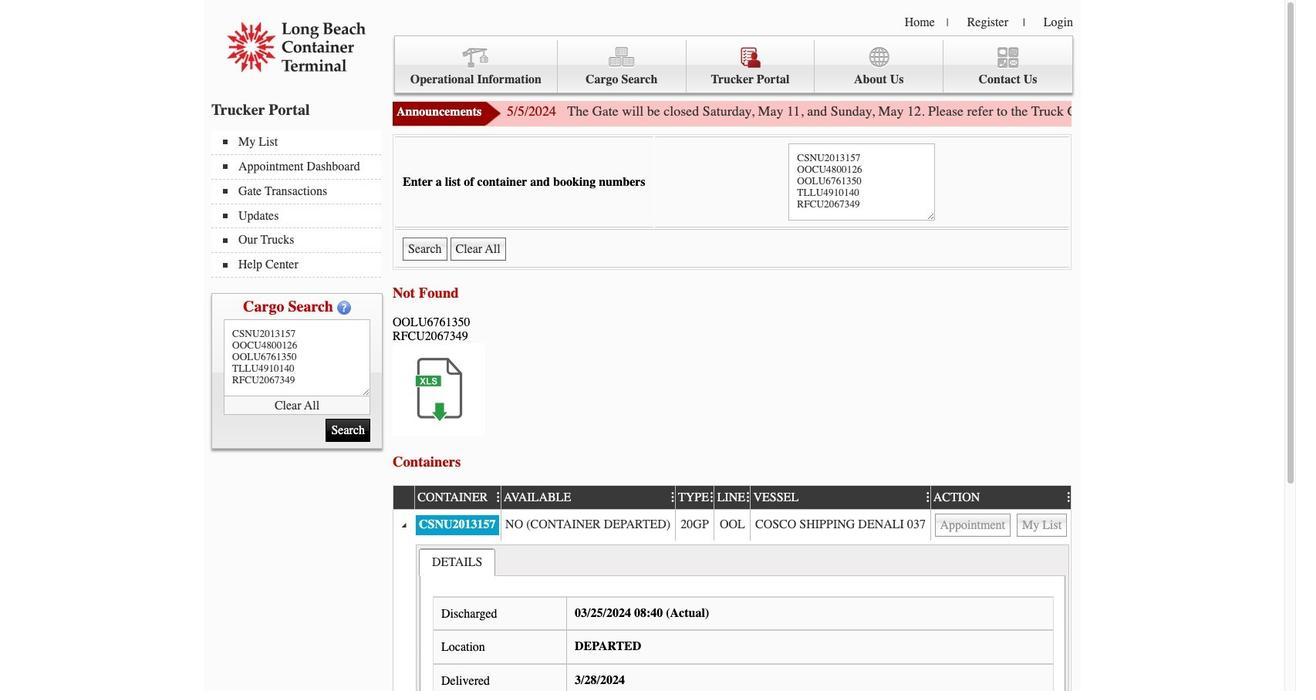 Task type: describe. For each thing, give the bounding box(es) containing it.
type edit column settings image
[[706, 491, 714, 504]]

container edit column settings image
[[492, 491, 500, 504]]

tab list inside row
[[419, 548, 496, 576]]

tab inside row
[[419, 548, 496, 576]]

2 row from the top
[[393, 510, 1071, 541]]

0 vertical spatial menu bar
[[394, 35, 1073, 93]]

Enter container numbers and/ or booking numbers. Press ESC to reset input box text field
[[789, 143, 935, 221]]

available edit column settings image
[[667, 491, 675, 504]]

0 horizontal spatial menu bar
[[211, 130, 389, 278]]

column header inside row
[[393, 486, 414, 510]]

vessel edit column settings image
[[922, 491, 930, 504]]

1 row from the top
[[393, 484, 1078, 510]]



Task type: locate. For each thing, give the bounding box(es) containing it.
cell
[[393, 510, 414, 541], [414, 510, 500, 541], [500, 510, 675, 541], [675, 510, 714, 541], [714, 510, 750, 541], [750, 510, 930, 541], [930, 510, 1071, 541], [393, 541, 414, 691], [414, 541, 1071, 691]]

line edit column settings image
[[742, 491, 750, 504]]

None submit
[[403, 238, 447, 261], [326, 419, 370, 442], [403, 238, 447, 261], [326, 419, 370, 442]]

action edit column settings image
[[1063, 491, 1071, 504]]

row group
[[393, 510, 1071, 691]]

row
[[393, 484, 1078, 510], [393, 510, 1071, 541], [393, 541, 1071, 691]]

column header
[[393, 486, 414, 510]]

3 row from the top
[[393, 541, 1071, 691]]

tab list
[[419, 548, 496, 576]]

menu bar
[[394, 35, 1073, 93], [211, 130, 389, 278]]

None button
[[450, 238, 506, 261], [935, 514, 1011, 537], [1017, 514, 1067, 537], [450, 238, 506, 261], [935, 514, 1011, 537], [1017, 514, 1067, 537]]

tab
[[419, 548, 496, 576]]

1 vertical spatial menu bar
[[211, 130, 389, 278]]

Enter container numbers and/ or booking numbers.  text field
[[224, 319, 370, 397]]

tree grid
[[393, 484, 1078, 691]]

1 horizontal spatial menu bar
[[394, 35, 1073, 93]]



